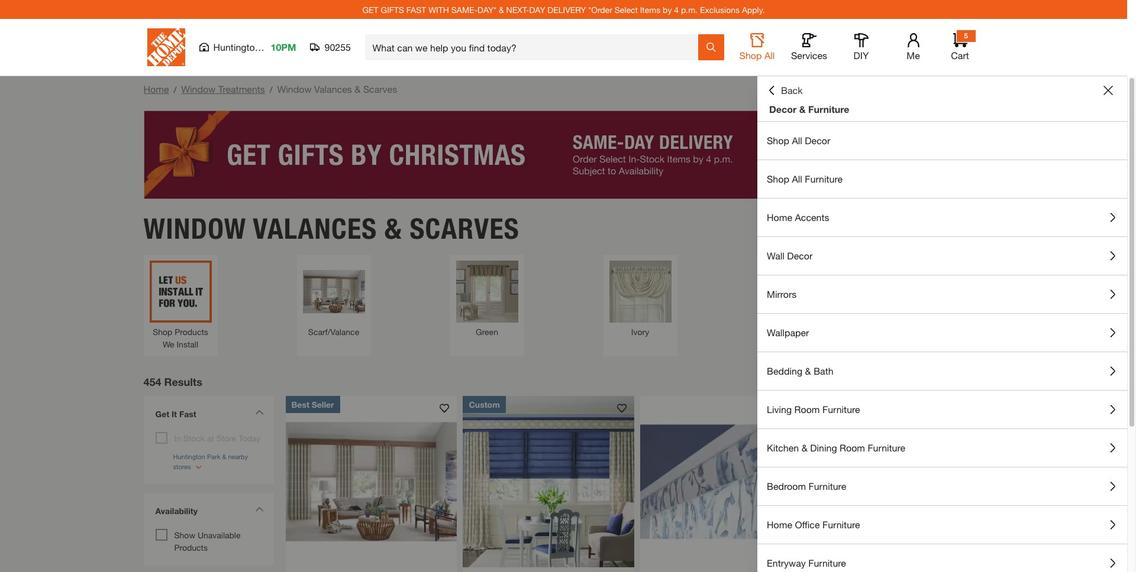 Task type: vqa. For each thing, say whether or not it's contained in the screenshot.
park
yes



Task type: locate. For each thing, give the bounding box(es) containing it.
shop down decor & furniture
[[767, 135, 789, 146]]

wallpaper
[[767, 327, 809, 338]]

shop for shop all
[[739, 50, 762, 61]]

depot
[[1074, 383, 1093, 392]]

in
[[174, 433, 181, 443]]

decor down decor & furniture
[[805, 135, 830, 146]]

products down show
[[174, 543, 208, 553]]

home down the home depot logo
[[143, 83, 169, 95]]

scarf/valance link
[[303, 261, 365, 338]]

0 vertical spatial all
[[764, 50, 775, 61]]

green image
[[456, 261, 518, 323]]

ivory link
[[609, 261, 671, 338]]

0 vertical spatial room
[[794, 404, 820, 415]]

&
[[499, 4, 504, 14], [355, 83, 360, 95], [799, 104, 806, 115], [385, 212, 402, 246], [805, 366, 811, 377], [802, 443, 808, 454]]

home for home accents
[[767, 212, 792, 223]]

2 / from the left
[[270, 85, 272, 95]]

mirrors button
[[757, 276, 1127, 314]]

all up "back" button
[[764, 50, 775, 61]]

all up "home accents"
[[792, 173, 802, 185]]

bedroom furniture button
[[757, 468, 1127, 506]]

shop products we install
[[153, 327, 208, 349]]

0 horizontal spatial /
[[174, 85, 176, 95]]

scarf/valance image
[[303, 261, 365, 323]]

shop all decor
[[767, 135, 830, 146]]

0 vertical spatial decor
[[769, 104, 797, 115]]

decor down "back" button
[[769, 104, 797, 115]]

home
[[143, 83, 169, 95], [767, 212, 792, 223], [1053, 383, 1072, 392], [767, 520, 792, 531]]

shop up we
[[153, 327, 172, 337]]

diy
[[854, 50, 869, 61]]

store
[[216, 433, 236, 443]]

shop up "home accents"
[[767, 173, 789, 185]]

office
[[795, 520, 820, 531]]

home office furniture button
[[757, 506, 1127, 544]]

4
[[674, 4, 679, 14]]

shop inside button
[[739, 50, 762, 61]]

home left accents
[[767, 212, 792, 223]]

0 vertical spatial products
[[175, 327, 208, 337]]

kitchen & dining room furniture button
[[757, 430, 1127, 467]]

in stock at store today link
[[174, 433, 261, 443]]

scarves
[[363, 83, 397, 95], [410, 212, 519, 246]]

unavailable
[[198, 530, 241, 541]]

shop for shop all decor
[[767, 135, 789, 146]]

products up install
[[175, 327, 208, 337]]

shop down apply.
[[739, 50, 762, 61]]

accents
[[795, 212, 829, 223]]

home link
[[143, 83, 169, 95]]

1 vertical spatial products
[[174, 543, 208, 553]]

0 horizontal spatial scarves
[[363, 83, 397, 95]]

shop all furniture
[[767, 173, 843, 185]]

bath
[[814, 366, 833, 377]]

diy button
[[842, 33, 880, 62]]

mirrors
[[767, 289, 797, 300]]

fabric cornice image
[[463, 396, 635, 568]]

treatments
[[218, 83, 265, 95]]

delivery
[[548, 4, 586, 14]]

454 results
[[143, 375, 202, 388]]

1 / from the left
[[174, 85, 176, 95]]

living
[[767, 404, 792, 415]]

feedback link image
[[1120, 200, 1136, 264]]

window valances & scarves
[[143, 212, 519, 246]]

454
[[143, 375, 161, 388]]

apply.
[[742, 4, 765, 14]]

90255 button
[[310, 41, 351, 53]]

living room furniture button
[[757, 391, 1127, 429]]

home left office on the right
[[767, 520, 792, 531]]

shop for shop all furniture
[[767, 173, 789, 185]]

1 vertical spatial decor
[[805, 135, 830, 146]]

1 horizontal spatial scarves
[[410, 212, 519, 246]]

2 vertical spatial all
[[792, 173, 802, 185]]

all down decor & furniture
[[792, 135, 802, 146]]

gifts
[[381, 4, 404, 14]]

valances
[[314, 83, 352, 95], [253, 212, 377, 246]]

in stock at store today
[[174, 433, 261, 443]]

it
[[172, 409, 177, 419]]

green
[[476, 327, 498, 337]]

with
[[428, 4, 449, 14]]

huntington
[[213, 41, 260, 53]]

wall decor
[[767, 250, 813, 262]]

1 horizontal spatial room
[[840, 443, 865, 454]]

get it fast link
[[149, 402, 268, 429]]

decor & furniture
[[769, 104, 849, 115]]

home for home office furniture
[[767, 520, 792, 531]]

shop inside shop products we install
[[153, 327, 172, 337]]

menu
[[757, 122, 1127, 573]]

decor right wall
[[787, 250, 813, 262]]

all
[[764, 50, 775, 61], [792, 135, 802, 146], [792, 173, 802, 185]]

all inside button
[[764, 50, 775, 61]]

home right a
[[1053, 383, 1072, 392]]

cart
[[951, 50, 969, 61]]

services
[[791, 50, 827, 61]]

1 horizontal spatial /
[[270, 85, 272, 95]]

shop products we install image
[[149, 261, 212, 323]]

products inside show unavailable products
[[174, 543, 208, 553]]

2 vertical spatial decor
[[787, 250, 813, 262]]

/ right the home link
[[174, 85, 176, 95]]

sponsored banner image
[[143, 111, 984, 199]]

room right living
[[794, 404, 820, 415]]

1 vertical spatial room
[[840, 443, 865, 454]]

0 horizontal spatial room
[[794, 404, 820, 415]]

shop all button
[[738, 33, 776, 62]]

products
[[175, 327, 208, 337], [174, 543, 208, 553]]

1 vertical spatial all
[[792, 135, 802, 146]]

wallpaper button
[[757, 314, 1127, 352]]

/ right treatments
[[270, 85, 272, 95]]

entryway furniture
[[767, 558, 846, 569]]

fast
[[406, 4, 426, 14]]

availability link
[[149, 499, 268, 526]]

shop
[[739, 50, 762, 61], [767, 135, 789, 146], [767, 173, 789, 185], [153, 327, 172, 337]]

kitchen & dining room furniture
[[767, 443, 905, 454]]

day
[[529, 4, 545, 14]]

room right dining
[[840, 443, 865, 454]]

bedding & bath button
[[757, 353, 1127, 391]]

1 vertical spatial valances
[[253, 212, 377, 246]]

bedroom furniture
[[767, 481, 846, 492]]

home office furniture
[[767, 520, 860, 531]]

5
[[964, 31, 968, 40]]

contour valance only image
[[640, 396, 812, 568]]

room
[[794, 404, 820, 415], [840, 443, 865, 454]]

shop products we install link
[[149, 261, 212, 351]]

decor
[[769, 104, 797, 115], [805, 135, 830, 146], [787, 250, 813, 262]]

90255
[[325, 41, 351, 53]]



Task type: describe. For each thing, give the bounding box(es) containing it.
multi colored image
[[762, 261, 825, 323]]

today
[[239, 433, 261, 443]]

best seller
[[291, 400, 334, 410]]

get gifts fast with same-day* & next-day delivery *order select items by 4 p.m. exclusions apply.
[[362, 4, 765, 14]]

bedding
[[767, 366, 802, 377]]

home / window treatments / window valances & scarves
[[143, 83, 397, 95]]

stock
[[183, 433, 205, 443]]

expert.
[[1095, 383, 1117, 392]]

entryway furniture button
[[757, 545, 1127, 573]]

show
[[174, 530, 195, 541]]

best
[[291, 400, 309, 410]]

chat with a home depot expert.
[[1016, 383, 1117, 392]]

me button
[[894, 33, 932, 62]]

we
[[163, 339, 174, 349]]

ivory
[[631, 327, 649, 337]]

home accents button
[[757, 199, 1127, 237]]

get
[[155, 409, 169, 419]]

huntington park
[[213, 41, 282, 53]]

shop all decor link
[[757, 122, 1127, 160]]

scarf/valance
[[308, 327, 359, 337]]

ivory image
[[609, 261, 671, 323]]

10pm
[[271, 41, 296, 53]]

kitchen
[[767, 443, 799, 454]]

availability
[[155, 506, 198, 516]]

show unavailable products link
[[174, 530, 241, 553]]

same-
[[451, 4, 478, 14]]

colored
[[789, 327, 819, 337]]

rod pocket valance image
[[916, 261, 978, 323]]

green link
[[456, 261, 518, 338]]

get
[[362, 4, 378, 14]]

living room furniture
[[767, 404, 860, 415]]

bedding & bath
[[767, 366, 833, 377]]

home for home / window treatments / window valances & scarves
[[143, 83, 169, 95]]

shop for shop products we install
[[153, 327, 172, 337]]

window treatments link
[[181, 83, 265, 95]]

bedroom
[[767, 481, 806, 492]]

a
[[1048, 383, 1051, 392]]

services button
[[790, 33, 828, 62]]

day*
[[478, 4, 496, 14]]

all for shop all
[[764, 50, 775, 61]]

show unavailable products
[[174, 530, 241, 553]]

park
[[263, 41, 282, 53]]

products inside shop products we install
[[175, 327, 208, 337]]

back button
[[767, 85, 803, 96]]

the home depot logo image
[[147, 28, 185, 66]]

next-
[[506, 4, 529, 14]]

items
[[640, 4, 660, 14]]

back
[[781, 85, 803, 96]]

seller
[[312, 400, 334, 410]]

wall decor button
[[757, 237, 1127, 275]]

*order
[[588, 4, 612, 14]]

shop all
[[739, 50, 775, 61]]

with
[[1033, 383, 1046, 392]]

What can we help you find today? search field
[[372, 35, 697, 60]]

by
[[663, 4, 672, 14]]

shop all furniture link
[[757, 160, 1127, 198]]

multi-colored link
[[762, 261, 825, 338]]

all for shop all decor
[[792, 135, 802, 146]]

get it fast
[[155, 409, 196, 419]]

1 vertical spatial scarves
[[410, 212, 519, 246]]

me
[[907, 50, 920, 61]]

home accents
[[767, 212, 829, 223]]

wood cornice image
[[285, 396, 457, 568]]

0 vertical spatial scarves
[[363, 83, 397, 95]]

drawer close image
[[1104, 86, 1113, 95]]

wall
[[767, 250, 785, 262]]

all for shop all furniture
[[792, 173, 802, 185]]

chat
[[1016, 383, 1031, 392]]

multi-colored
[[768, 327, 819, 337]]

canova blackout polyester curtain valance image
[[818, 396, 990, 568]]

custom
[[469, 400, 500, 410]]

install
[[177, 339, 198, 349]]

fast
[[179, 409, 196, 419]]

dining
[[810, 443, 837, 454]]

entryway
[[767, 558, 806, 569]]

p.m.
[[681, 4, 698, 14]]

at
[[207, 433, 214, 443]]

0 vertical spatial valances
[[314, 83, 352, 95]]

decor inside button
[[787, 250, 813, 262]]

results
[[164, 375, 202, 388]]

multi-
[[768, 327, 789, 337]]

menu containing shop all decor
[[757, 122, 1127, 573]]



